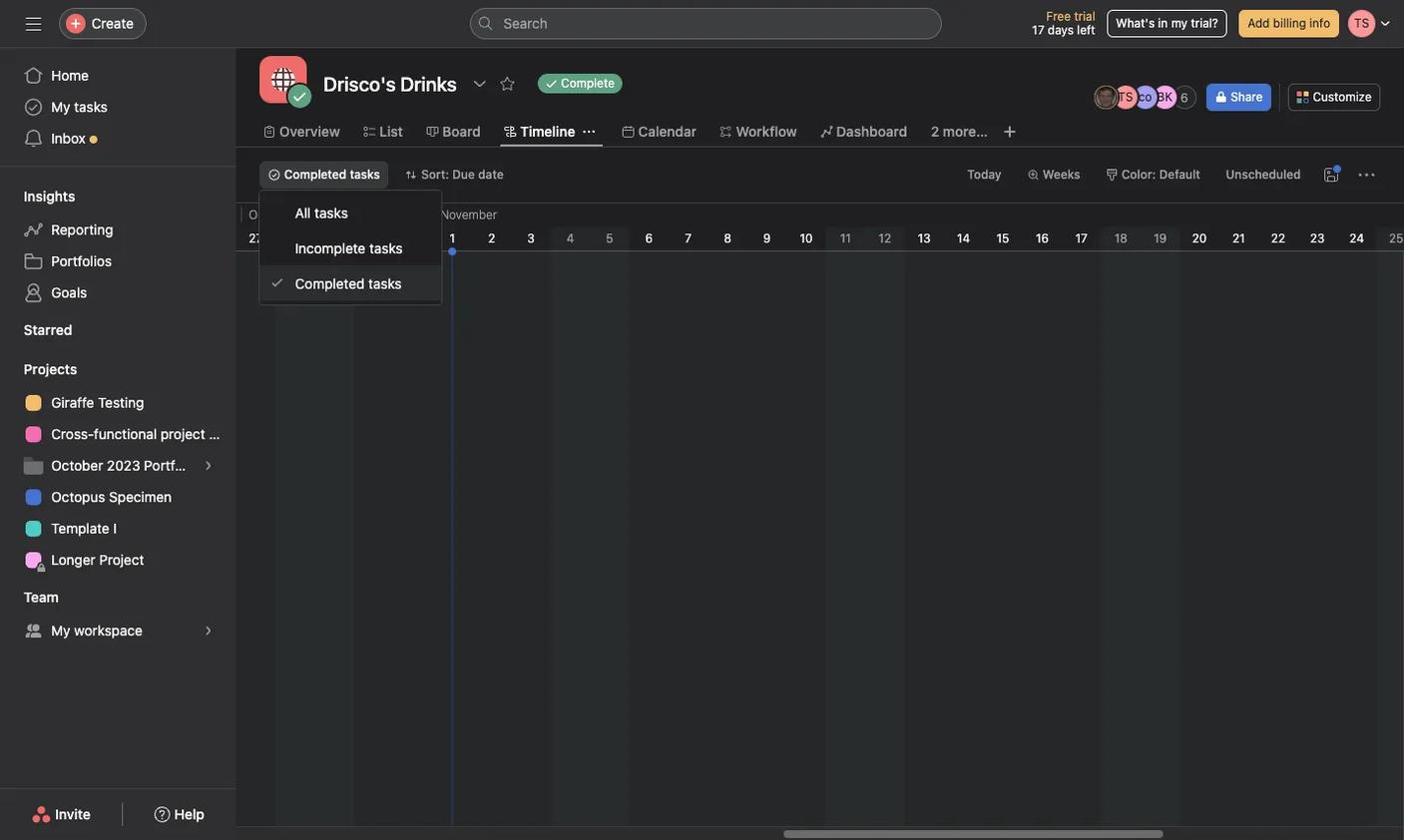 Task type: vqa. For each thing, say whether or not it's contained in the screenshot.
2 corresponding to 2
yes



Task type: locate. For each thing, give the bounding box(es) containing it.
tasks
[[74, 99, 108, 115], [351, 168, 381, 182], [315, 205, 349, 221], [370, 240, 404, 257], [369, 276, 403, 292]]

1 horizontal spatial 17
[[1078, 232, 1091, 246]]

calendar
[[640, 123, 698, 140]]

8
[[726, 232, 733, 246]]

search list box
[[471, 8, 945, 39]]

weeks
[[1046, 168, 1083, 182]]

color: default button
[[1100, 162, 1213, 189]]

share button
[[1209, 84, 1275, 111]]

giraffe testing
[[51, 395, 144, 412]]

sort:
[[422, 168, 450, 182]]

tab actions image
[[585, 126, 596, 138]]

completed tasks down incomplete tasks
[[296, 276, 403, 292]]

7
[[687, 232, 694, 246]]

my workspace link
[[12, 617, 225, 649]]

cross-
[[51, 427, 94, 444]]

workflow link
[[722, 121, 799, 143]]

0 vertical spatial completed
[[285, 168, 347, 182]]

tasks left 31
[[370, 240, 404, 257]]

tasks inside my tasks link
[[74, 99, 108, 115]]

1 horizontal spatial 2
[[933, 123, 942, 140]]

list
[[380, 123, 404, 140]]

my
[[51, 99, 71, 115], [51, 624, 71, 641]]

starred
[[24, 322, 72, 339]]

0 vertical spatial completed tasks
[[285, 168, 381, 182]]

goals link
[[12, 278, 225, 310]]

inbox
[[51, 130, 86, 147]]

17
[[1035, 23, 1047, 37], [1078, 232, 1091, 246]]

14
[[960, 232, 973, 246]]

2 down november
[[489, 232, 497, 246]]

all tasks
[[296, 205, 349, 221]]

tasks up all tasks link at the left of the page
[[351, 168, 381, 182]]

home
[[51, 67, 89, 84]]

billing
[[1277, 16, 1310, 31]]

1 vertical spatial my
[[51, 624, 71, 641]]

octopus
[[51, 490, 106, 507]]

my down team
[[51, 624, 71, 641]]

1 horizontal spatial 6
[[1184, 90, 1192, 105]]

hide sidebar image
[[26, 16, 41, 32]]

2 for 2
[[489, 232, 497, 246]]

completed tasks inside dropdown button
[[285, 168, 381, 182]]

days
[[1051, 23, 1077, 37]]

completed up all tasks
[[285, 168, 347, 182]]

goals
[[51, 285, 87, 302]]

28
[[288, 232, 303, 246]]

17 left "18"
[[1078, 232, 1091, 246]]

my inside my workspace "link"
[[51, 624, 71, 641]]

6 right bk
[[1184, 90, 1192, 105]]

completed
[[285, 168, 347, 182], [296, 276, 366, 292]]

my for my tasks
[[51, 99, 71, 115]]

None text field
[[319, 66, 463, 102]]

my up inbox
[[51, 99, 71, 115]]

24
[[1353, 232, 1368, 246]]

6 right 5
[[647, 232, 654, 246]]

ja
[[1102, 90, 1115, 105]]

2 my from the top
[[51, 624, 71, 641]]

0 vertical spatial 2
[[933, 123, 942, 140]]

dashboard link
[[823, 121, 910, 143]]

create button
[[59, 8, 147, 39]]

27
[[249, 232, 263, 246]]

unscheduled
[[1229, 168, 1304, 182]]

projects element
[[0, 353, 237, 582]]

17 left days
[[1035, 23, 1047, 37]]

2 inside dropdown button
[[933, 123, 942, 140]]

portfolio
[[144, 458, 198, 475]]

complete
[[563, 76, 616, 91]]

testing
[[98, 395, 144, 412]]

specimen
[[109, 490, 172, 507]]

timeline
[[522, 123, 577, 140]]

completed tasks button
[[260, 162, 390, 189]]

add to starred image
[[500, 76, 516, 92]]

due
[[454, 168, 476, 182]]

incomplete tasks
[[296, 240, 404, 257]]

completed tasks up all tasks
[[285, 168, 381, 182]]

insights button
[[0, 187, 75, 207]]

team button
[[0, 590, 59, 609]]

0 vertical spatial 6
[[1184, 90, 1192, 105]]

2 more… button
[[933, 121, 991, 143]]

template
[[51, 522, 110, 538]]

2 more…
[[933, 123, 991, 140]]

show options image
[[473, 76, 489, 92]]

19
[[1157, 232, 1170, 246]]

completed tasks
[[285, 168, 381, 182], [296, 276, 403, 292]]

portfolios
[[51, 253, 112, 270]]

2 left more…
[[933, 123, 942, 140]]

2 for 2 more…
[[933, 123, 942, 140]]

project
[[161, 427, 206, 444]]

1 vertical spatial 2
[[489, 232, 497, 246]]

0 horizontal spatial 17
[[1035, 23, 1047, 37]]

board link
[[428, 121, 482, 143]]

longer
[[51, 553, 96, 570]]

october 2023 portfolio
[[51, 458, 198, 475]]

add billing info
[[1251, 16, 1334, 31]]

4
[[568, 232, 576, 246]]

color: default
[[1125, 168, 1204, 182]]

global element
[[0, 48, 237, 167]]

0 vertical spatial 17
[[1035, 23, 1047, 37]]

sort: due date button
[[398, 162, 514, 189]]

complete button
[[530, 70, 633, 98]]

1 my from the top
[[51, 99, 71, 115]]

11
[[842, 232, 853, 246]]

5
[[608, 232, 615, 246]]

1 vertical spatial completed
[[296, 276, 366, 292]]

cross-functional project plan link
[[12, 420, 236, 452]]

1 vertical spatial completed tasks
[[296, 276, 403, 292]]

my inside my tasks link
[[51, 99, 71, 115]]

15
[[999, 232, 1012, 246]]

team
[[24, 591, 59, 607]]

free
[[1049, 9, 1074, 24]]

tasks down '30' at top
[[369, 276, 403, 292]]

0 horizontal spatial 2
[[489, 232, 497, 246]]

completed down incomplete
[[296, 276, 366, 292]]

29
[[328, 232, 343, 246]]

0 vertical spatial my
[[51, 99, 71, 115]]

tasks up the 29
[[315, 205, 349, 221]]

more actions image
[[1363, 168, 1378, 183]]

project
[[99, 553, 144, 570]]

1 vertical spatial 6
[[647, 232, 654, 246]]

share
[[1234, 90, 1266, 105]]

tasks down home
[[74, 99, 108, 115]]

october 2023 portfolio link
[[12, 452, 225, 483]]

today button
[[961, 162, 1013, 189]]



Task type: describe. For each thing, give the bounding box(es) containing it.
giraffe testing link
[[12, 388, 225, 420]]

co
[[1141, 90, 1155, 105]]

in
[[1161, 16, 1171, 31]]

create
[[92, 15, 134, 32]]

all tasks link
[[260, 195, 443, 231]]

1 vertical spatial 17
[[1078, 232, 1091, 246]]

tasks inside all tasks link
[[315, 205, 349, 221]]

31
[[408, 232, 421, 246]]

teams element
[[0, 582, 237, 653]]

insights
[[24, 188, 75, 205]]

bk
[[1160, 90, 1176, 105]]

10
[[802, 232, 815, 246]]

13
[[920, 232, 933, 246]]

board
[[443, 123, 482, 140]]

25
[[1393, 232, 1407, 246]]

help button
[[142, 800, 218, 835]]

20
[[1196, 232, 1210, 246]]

my tasks link
[[12, 92, 225, 123]]

trial
[[1077, 9, 1098, 24]]

info
[[1313, 16, 1334, 31]]

longer project
[[51, 553, 144, 570]]

invite button
[[19, 800, 104, 835]]

add
[[1251, 16, 1273, 31]]

incomplete tasks link
[[260, 231, 443, 266]]

17 inside the free trial 17 days left
[[1035, 23, 1047, 37]]

add tab image
[[1004, 124, 1020, 140]]

dashboard
[[839, 123, 910, 140]]

0 horizontal spatial 6
[[647, 232, 654, 246]]

see details, my workspace image
[[203, 627, 215, 639]]

calendar link
[[624, 121, 698, 143]]

unscheduled button
[[1220, 162, 1313, 189]]

insights element
[[0, 179, 237, 314]]

home link
[[12, 60, 225, 92]]

overview link
[[264, 121, 341, 143]]

date
[[479, 168, 505, 182]]

list link
[[365, 121, 404, 143]]

21
[[1236, 232, 1249, 246]]

today
[[970, 168, 1004, 182]]

invite
[[55, 808, 91, 825]]

search
[[505, 15, 549, 32]]

what's
[[1119, 16, 1158, 31]]

tasks inside completed tasks link
[[369, 276, 403, 292]]

search button
[[471, 8, 945, 39]]

november
[[442, 208, 499, 223]]

projects
[[24, 362, 77, 379]]

default
[[1162, 168, 1204, 182]]

1
[[451, 232, 456, 246]]

save options image
[[1327, 168, 1343, 183]]

12
[[881, 232, 894, 246]]

workspace
[[74, 624, 143, 641]]

tasks inside incomplete tasks "link"
[[370, 240, 404, 257]]

functional
[[94, 427, 157, 444]]

octopus specimen
[[51, 490, 172, 507]]

template i
[[51, 522, 117, 538]]

add billing info button
[[1242, 10, 1343, 37]]

portfolios link
[[12, 246, 225, 278]]

3
[[529, 232, 536, 246]]

starred button
[[0, 321, 72, 341]]

november 1
[[442, 208, 499, 246]]

my tasks
[[51, 99, 108, 115]]

my workspace
[[51, 624, 143, 641]]

incomplete
[[296, 240, 367, 257]]

30
[[367, 232, 382, 246]]

free trial 17 days left
[[1035, 9, 1098, 37]]

october
[[51, 458, 103, 475]]

more…
[[945, 123, 991, 140]]

18
[[1117, 232, 1130, 246]]

all
[[296, 205, 312, 221]]

plan
[[209, 427, 236, 444]]

workflow
[[738, 123, 799, 140]]

23
[[1314, 232, 1328, 246]]

sort: due date
[[422, 168, 505, 182]]

22
[[1275, 232, 1289, 246]]

completed tasks link
[[260, 266, 443, 302]]

my for my workspace
[[51, 624, 71, 641]]

see details, october 2023 portfolio image
[[203, 461, 215, 473]]

trial?
[[1194, 16, 1222, 31]]

completed inside dropdown button
[[285, 168, 347, 182]]

globe image
[[272, 68, 296, 92]]

tasks inside completed tasks dropdown button
[[351, 168, 381, 182]]

reporting
[[51, 222, 114, 239]]

left
[[1080, 23, 1098, 37]]

cross-functional project plan
[[51, 427, 236, 444]]

giraffe
[[51, 395, 94, 412]]



